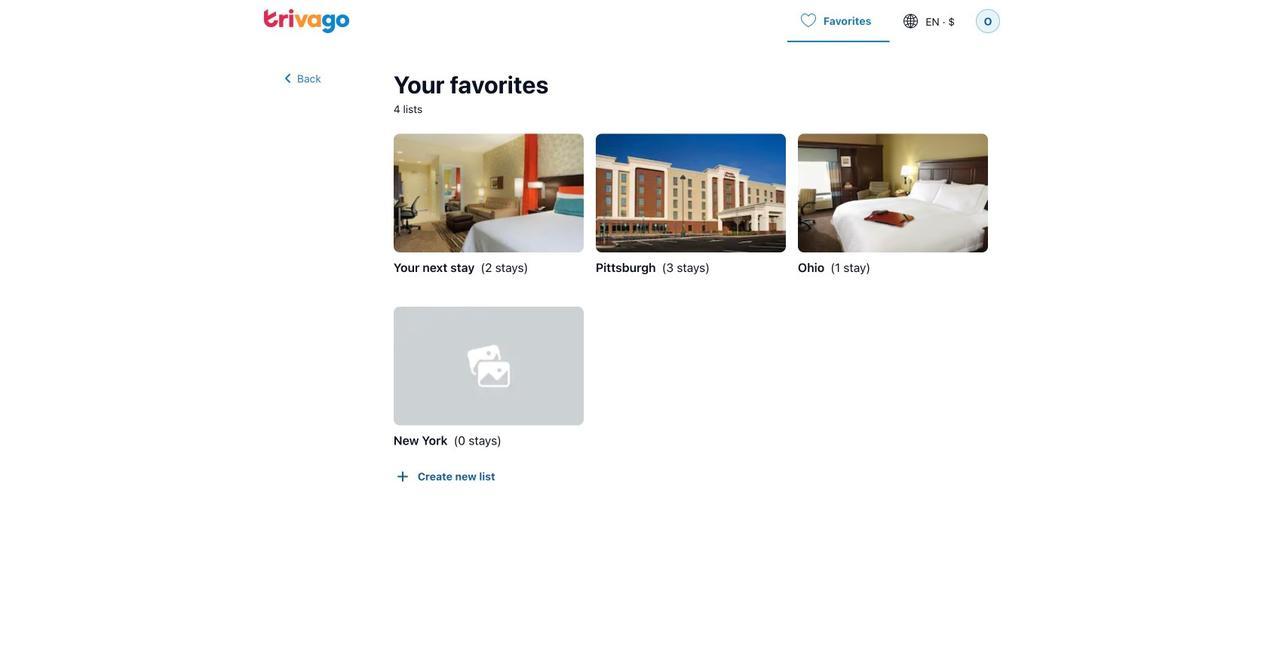 Task type: describe. For each thing, give the bounding box(es) containing it.
new york image
[[394, 307, 584, 426]]

ohio image
[[798, 134, 988, 253]]



Task type: locate. For each thing, give the bounding box(es) containing it.
pittsburgh image
[[596, 134, 786, 253]]

your next stay image
[[394, 134, 584, 253]]

trivago logo image
[[264, 9, 350, 33]]



Task type: vqa. For each thing, say whether or not it's contained in the screenshot.
Comfort Inn Alliance, (Alliance, USA) Image
no



